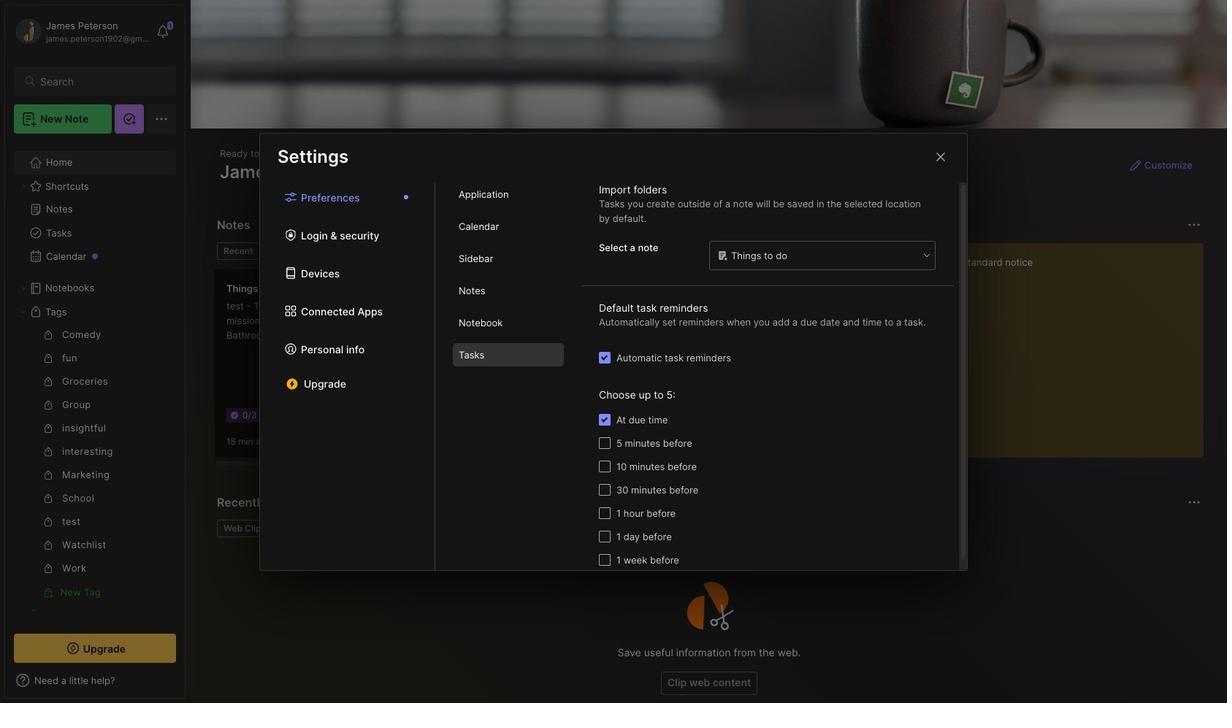 Task type: locate. For each thing, give the bounding box(es) containing it.
tab
[[453, 183, 564, 206], [453, 215, 564, 238], [217, 243, 260, 260], [266, 243, 325, 260], [453, 247, 564, 270], [453, 279, 564, 302], [453, 311, 564, 335], [453, 343, 564, 367], [217, 520, 273, 538]]

tree
[[5, 142, 185, 660]]

None search field
[[40, 72, 163, 90]]

Search text field
[[40, 75, 163, 88]]

Start writing… text field
[[899, 243, 1203, 446]]

tab list
[[260, 183, 435, 570], [435, 183, 582, 570], [217, 243, 863, 260]]

expand notebooks image
[[19, 284, 28, 293]]

group inside the main element
[[14, 324, 167, 604]]

close image
[[932, 148, 950, 165]]

None checkbox
[[599, 352, 611, 363], [599, 438, 611, 449], [599, 461, 611, 473], [599, 531, 611, 543], [599, 352, 611, 363], [599, 438, 611, 449], [599, 461, 611, 473], [599, 531, 611, 543]]

group
[[14, 324, 167, 604]]

row group
[[214, 269, 1228, 468]]

None checkbox
[[599, 414, 611, 426], [599, 484, 611, 496], [599, 508, 611, 519], [599, 555, 611, 566], [599, 414, 611, 426], [599, 484, 611, 496], [599, 508, 611, 519], [599, 555, 611, 566]]

main element
[[0, 0, 190, 704]]



Task type: describe. For each thing, give the bounding box(es) containing it.
none search field inside the main element
[[40, 72, 163, 90]]

expand tags image
[[19, 308, 28, 316]]

Default task note field
[[709, 240, 937, 271]]

tree inside the main element
[[5, 142, 185, 660]]



Task type: vqa. For each thing, say whether or not it's contained in the screenshot.
TAB
yes



